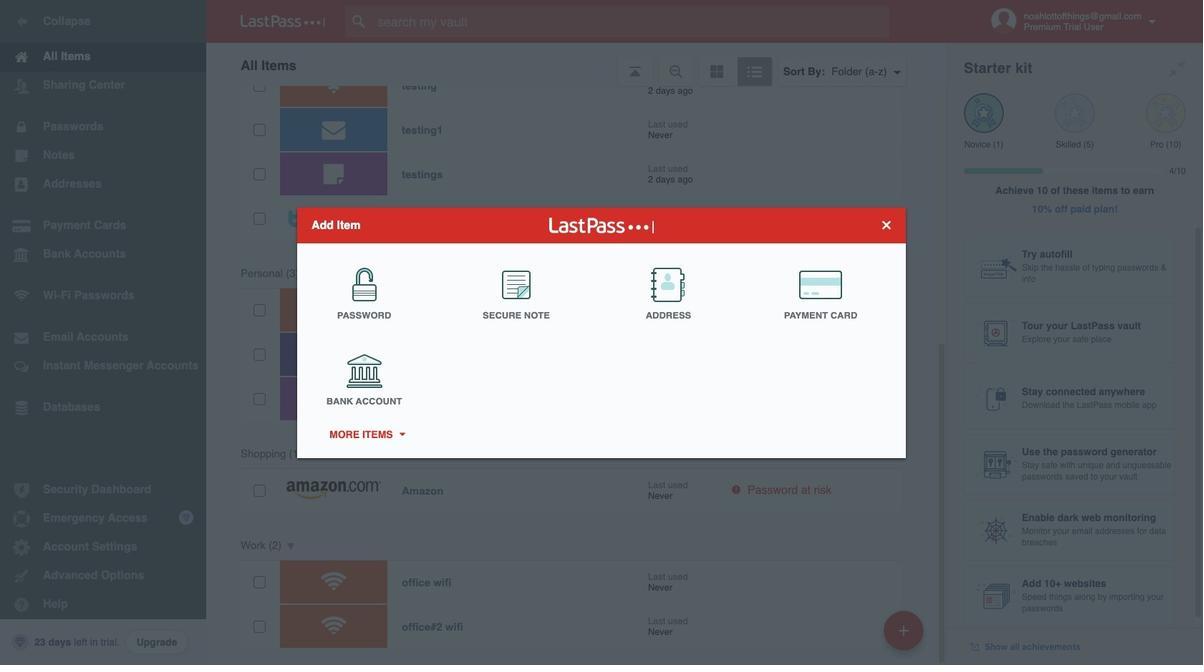 Task type: describe. For each thing, give the bounding box(es) containing it.
caret right image
[[397, 433, 407, 436]]

search my vault text field
[[345, 6, 918, 37]]

main navigation navigation
[[0, 0, 206, 665]]

new item navigation
[[879, 607, 933, 665]]

new item image
[[899, 626, 909, 636]]

lastpass image
[[241, 15, 325, 28]]



Task type: vqa. For each thing, say whether or not it's contained in the screenshot.
Alert
no



Task type: locate. For each thing, give the bounding box(es) containing it.
vault options navigation
[[206, 43, 947, 86]]

dialog
[[297, 207, 906, 458]]

Search search field
[[345, 6, 918, 37]]



